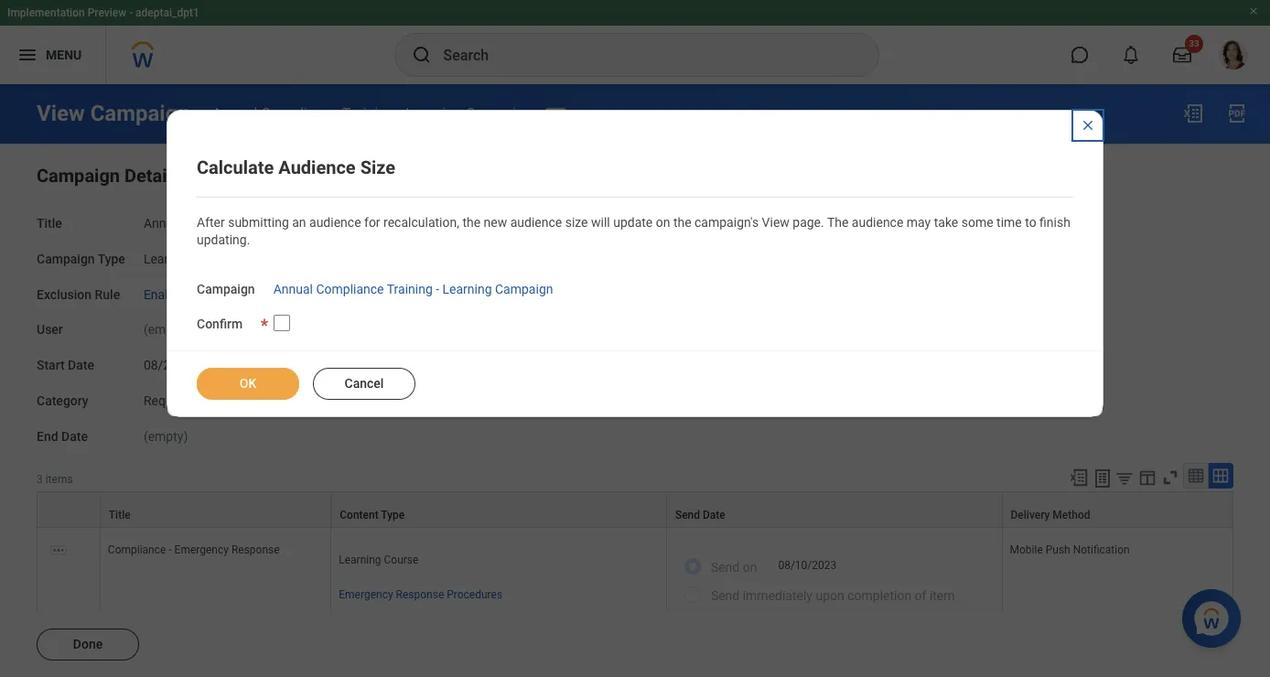 Task type: describe. For each thing, give the bounding box(es) containing it.
after
[[197, 215, 225, 230]]

1 vertical spatial emergency
[[339, 589, 393, 602]]

2 cell from the left
[[332, 660, 667, 677]]

export to worksheets image
[[1092, 468, 1114, 490]]

an
[[292, 215, 306, 230]]

required learning (learning) element
[[144, 390, 308, 408]]

campaign type
[[37, 252, 125, 266]]

mobile push notification
[[1010, 544, 1130, 557]]

1 vertical spatial audience
[[644, 216, 698, 231]]

contingent)
[[879, 216, 945, 231]]

(learning)
[[250, 393, 308, 408]]

compliance - emergency response
[[108, 544, 280, 557]]

confirm
[[197, 317, 243, 332]]

learning down 'search' icon
[[406, 105, 462, 122]]

new
[[484, 215, 507, 230]]

all workers (non-contingent) link
[[781, 212, 945, 231]]

cancel button
[[313, 368, 416, 400]]

learning up enable
[[144, 252, 193, 266]]

0 vertical spatial annual compliance training - learning campaign link
[[212, 105, 532, 122]]

course
[[384, 554, 419, 567]]

expand table image
[[1212, 467, 1230, 485]]

campaign details
[[37, 165, 181, 187]]

3 cell from the left
[[667, 660, 1003, 677]]

will
[[591, 215, 610, 230]]

compliance inside the calculate audience size 'dialog'
[[316, 282, 384, 296]]

2 audience from the left
[[511, 215, 562, 230]]

preview
[[88, 6, 126, 19]]

close calculate audience size image
[[1081, 118, 1096, 133]]

0 horizontal spatial emergency
[[174, 544, 229, 557]]

send date button
[[667, 493, 1002, 528]]

rule
[[95, 287, 120, 302]]

3
[[37, 474, 43, 486]]

learning campaign element
[[144, 248, 254, 266]]

enable dynamic removal and resend
[[144, 287, 349, 302]]

0 vertical spatial training
[[342, 105, 394, 122]]

push
[[1046, 544, 1071, 557]]

dynamic
[[185, 287, 234, 302]]

export to excel image
[[1069, 468, 1089, 488]]

content type
[[340, 509, 405, 522]]

content type button
[[332, 493, 666, 528]]

table image
[[1187, 467, 1206, 485]]

annual compliance training - learning campaign inside view campaign main content
[[212, 105, 532, 122]]

details
[[125, 165, 181, 187]]

type for content type
[[381, 509, 405, 522]]

some
[[962, 215, 994, 230]]

toolbar inside view campaign main content
[[1061, 463, 1234, 492]]

audience inside button
[[731, 336, 784, 351]]

emergency response procedures link
[[339, 585, 503, 602]]

3 audience from the left
[[852, 215, 904, 230]]

training inside the calculate audience size 'dialog'
[[387, 282, 433, 296]]

view inside main content
[[37, 101, 85, 126]]

calculate inside button
[[674, 336, 728, 351]]

submitting
[[228, 215, 289, 230]]

implementation preview -   adeptai_dpt1
[[7, 6, 199, 19]]

procedures
[[447, 589, 503, 602]]

mobile push notification element
[[1010, 540, 1130, 557]]

may
[[907, 215, 931, 230]]

title button
[[101, 493, 331, 528]]

adeptai_dpt1
[[136, 6, 199, 19]]

method
[[1053, 509, 1091, 522]]

fullscreen image
[[1161, 468, 1181, 488]]

row containing title
[[37, 492, 1234, 529]]

size
[[565, 215, 588, 230]]

delivery method button
[[1003, 493, 1233, 528]]

audience inside 'dialog'
[[279, 157, 356, 179]]

export to excel image
[[1183, 103, 1205, 125]]

audience details group
[[644, 161, 1234, 363]]

ok
[[240, 376, 257, 391]]

- inside row
[[169, 544, 172, 557]]

0 vertical spatial response
[[232, 544, 280, 557]]

campaign's
[[695, 215, 759, 230]]

view printable version (pdf) image
[[1227, 103, 1249, 125]]

learning course
[[339, 554, 419, 567]]

required
[[144, 393, 194, 408]]

title element
[[144, 205, 303, 232]]

update
[[614, 215, 653, 230]]

and
[[286, 287, 307, 302]]

for
[[364, 215, 380, 230]]

removal
[[237, 287, 282, 302]]

calculate audience size dialog
[[167, 110, 1104, 417]]

campaign details group
[[37, 161, 626, 446]]

mobile
[[1010, 544, 1043, 557]]

1 the from the left
[[463, 215, 481, 230]]

3 row from the top
[[37, 660, 1234, 677]]

take
[[934, 215, 959, 230]]

3 items
[[37, 474, 73, 486]]

on
[[656, 215, 671, 230]]

exclusion rule
[[37, 287, 120, 302]]

all
[[781, 216, 796, 231]]

to
[[1026, 215, 1037, 230]]



Task type: vqa. For each thing, say whether or not it's contained in the screenshot.
Audience in the "dialog"
yes



Task type: locate. For each thing, give the bounding box(es) containing it.
title up campaign type
[[37, 216, 62, 231]]

select to filter grid data image
[[1115, 469, 1135, 488]]

1 horizontal spatial annual
[[212, 105, 258, 122]]

2 (empty) from the top
[[144, 429, 188, 444]]

date for send date
[[703, 509, 726, 522]]

emergency down the learning course
[[339, 589, 393, 602]]

items
[[46, 474, 73, 486]]

annual compliance training - learning campaign inside the calculate audience size 'dialog'
[[273, 282, 553, 296]]

updating.
[[197, 232, 250, 247]]

learning campaign
[[144, 252, 254, 266]]

0 horizontal spatial response
[[232, 544, 280, 557]]

1 vertical spatial size
[[788, 336, 812, 351]]

1 horizontal spatial view
[[762, 215, 790, 230]]

2 horizontal spatial annual
[[273, 282, 313, 296]]

type inside popup button
[[381, 509, 405, 522]]

time
[[997, 215, 1022, 230]]

annual compliance training - learning campaign link down recalculation,
[[273, 278, 553, 296]]

profile logan mcneil element
[[1208, 35, 1260, 75]]

date for end date
[[61, 429, 88, 444]]

0 horizontal spatial the
[[463, 215, 481, 230]]

- inside banner
[[129, 6, 133, 19]]

notifications large image
[[1122, 46, 1141, 64]]

send
[[676, 509, 700, 522]]

0 vertical spatial title
[[37, 216, 62, 231]]

audience right an
[[309, 215, 361, 230]]

the right on
[[674, 215, 692, 230]]

the left new
[[463, 215, 481, 230]]

audience
[[309, 215, 361, 230], [511, 215, 562, 230], [852, 215, 904, 230]]

audience
[[279, 157, 356, 179], [644, 216, 698, 231], [731, 336, 784, 351]]

title
[[37, 216, 62, 231], [109, 509, 131, 522]]

1 vertical spatial view
[[762, 215, 790, 230]]

4 cell from the left
[[1003, 660, 1234, 677]]

user
[[37, 322, 63, 337]]

- inside the calculate audience size 'dialog'
[[436, 282, 440, 296]]

close environment banner image
[[1249, 5, 1260, 16]]

0 vertical spatial emergency
[[174, 544, 229, 557]]

type for campaign type
[[98, 252, 125, 266]]

category
[[37, 393, 88, 408]]

date for start date
[[68, 358, 94, 373]]

view campaign
[[37, 101, 190, 126]]

audience right the 'the'
[[852, 215, 904, 230]]

learning
[[406, 105, 462, 122], [144, 252, 193, 266], [443, 282, 492, 296], [197, 393, 247, 408], [339, 554, 381, 567]]

the
[[463, 215, 481, 230], [674, 215, 692, 230]]

calculate inside 'dialog'
[[197, 157, 274, 179]]

ok button
[[197, 368, 299, 400]]

1 (empty) from the top
[[144, 322, 188, 337]]

(empty) up start date element
[[144, 322, 188, 337]]

annual compliance training - learning campaign link inside the calculate audience size 'dialog'
[[273, 278, 553, 296]]

view
[[37, 101, 85, 126], [762, 215, 790, 230]]

0 horizontal spatial audience
[[279, 157, 356, 179]]

1 horizontal spatial calculate audience size
[[674, 336, 812, 351]]

start date element
[[144, 347, 212, 374]]

2 vertical spatial date
[[703, 509, 726, 522]]

cell
[[101, 660, 332, 677], [332, 660, 667, 677], [667, 660, 1003, 677], [1003, 660, 1234, 677]]

0 vertical spatial audience
[[279, 157, 356, 179]]

1 vertical spatial title
[[109, 509, 131, 522]]

after submitting an audience for recalculation, the new audience size will update on the campaign's view page. the audience may take some time to finish updating.
[[197, 215, 1074, 247]]

date
[[68, 358, 94, 373], [61, 429, 88, 444], [703, 509, 726, 522]]

delivery
[[1011, 509, 1050, 522]]

2 horizontal spatial audience
[[852, 215, 904, 230]]

08/21/2017
[[144, 358, 212, 373]]

audience left 'size'
[[511, 215, 562, 230]]

1 vertical spatial (empty)
[[144, 429, 188, 444]]

emergency response procedures
[[339, 589, 503, 602]]

2 vertical spatial audience
[[731, 336, 784, 351]]

view up campaign details button
[[37, 101, 85, 126]]

1 horizontal spatial audience
[[644, 216, 698, 231]]

calculate audience size button
[[644, 326, 841, 363]]

implementation preview -   adeptai_dpt1 banner
[[0, 0, 1271, 84]]

1 horizontal spatial type
[[381, 509, 405, 522]]

1 vertical spatial annual compliance training - learning campaign
[[273, 282, 553, 296]]

-
[[129, 6, 133, 19], [398, 105, 402, 122], [436, 282, 440, 296], [169, 544, 172, 557]]

exclusion
[[37, 287, 92, 302]]

resend
[[310, 287, 349, 302]]

1 vertical spatial annual compliance training - learning campaign link
[[273, 278, 553, 296]]

2 horizontal spatial audience
[[731, 336, 784, 351]]

compliance inside title element
[[186, 216, 254, 231]]

enable dynamic removal and resend link
[[144, 283, 349, 302]]

1 horizontal spatial response
[[396, 589, 444, 602]]

finish
[[1040, 215, 1071, 230]]

date inside popup button
[[703, 509, 726, 522]]

0 vertical spatial annual compliance training - learning campaign
[[212, 105, 532, 122]]

type up rule
[[98, 252, 125, 266]]

campaign inside learning campaign element
[[196, 252, 254, 266]]

0 horizontal spatial size
[[360, 157, 396, 179]]

recalculation,
[[384, 215, 459, 230]]

1 vertical spatial calculate
[[674, 336, 728, 351]]

0 vertical spatial (empty)
[[144, 322, 188, 337]]

view left page. on the top right of page
[[762, 215, 790, 230]]

compliance
[[261, 105, 339, 122], [186, 216, 254, 231], [316, 282, 384, 296], [108, 544, 166, 557]]

delivery method
[[1011, 509, 1091, 522]]

training
[[342, 105, 394, 122], [257, 216, 303, 231], [387, 282, 433, 296]]

1 vertical spatial training
[[257, 216, 303, 231]]

annual compliance training
[[144, 216, 303, 231]]

0 vertical spatial annual
[[212, 105, 258, 122]]

annual compliance training - learning campaign down 'search' icon
[[212, 105, 532, 122]]

(empty) down the 'required'
[[144, 429, 188, 444]]

row containing compliance - emergency response
[[37, 529, 1234, 660]]

end date
[[37, 429, 88, 444]]

1 horizontal spatial audience
[[511, 215, 562, 230]]

1 horizontal spatial emergency
[[339, 589, 393, 602]]

learning down ok
[[197, 393, 247, 408]]

1 vertical spatial annual
[[144, 216, 183, 231]]

date right end
[[61, 429, 88, 444]]

page.
[[793, 215, 825, 230]]

2 the from the left
[[674, 215, 692, 230]]

0 horizontal spatial annual
[[144, 216, 183, 231]]

1 row from the top
[[37, 492, 1234, 529]]

all workers (non-contingent)
[[781, 216, 945, 231]]

size inside the calculate audience size 'dialog'
[[360, 157, 396, 179]]

type inside campaign details group
[[98, 252, 125, 266]]

annual inside the calculate audience size 'dialog'
[[273, 282, 313, 296]]

learning inside the calculate audience size 'dialog'
[[443, 282, 492, 296]]

toolbar
[[1061, 463, 1234, 492]]

calculate audience size inside button
[[674, 336, 812, 351]]

content
[[340, 509, 379, 522]]

0 vertical spatial view
[[37, 101, 85, 126]]

annual compliance training - learning campaign down recalculation,
[[273, 282, 553, 296]]

(empty) for end date
[[144, 429, 188, 444]]

search image
[[411, 44, 433, 66]]

0 horizontal spatial view
[[37, 101, 85, 126]]

title inside popup button
[[109, 509, 131, 522]]

annual compliance training - learning campaign link
[[212, 105, 532, 122], [273, 278, 553, 296]]

0 vertical spatial size
[[360, 157, 396, 179]]

0 horizontal spatial title
[[37, 216, 62, 231]]

1 horizontal spatial calculate
[[674, 336, 728, 351]]

1 horizontal spatial size
[[788, 336, 812, 351]]

1 vertical spatial date
[[61, 429, 88, 444]]

row
[[37, 492, 1234, 529], [37, 529, 1234, 660], [37, 660, 1234, 677]]

annual inside title element
[[144, 216, 183, 231]]

date right the send
[[703, 509, 726, 522]]

annual
[[212, 105, 258, 122], [144, 216, 183, 231], [273, 282, 313, 296]]

title up compliance - emergency response
[[109, 509, 131, 522]]

0 horizontal spatial audience
[[309, 215, 361, 230]]

notification
[[1074, 544, 1130, 557]]

2 vertical spatial training
[[387, 282, 433, 296]]

1 vertical spatial type
[[381, 509, 405, 522]]

annual compliance training - learning campaign link down 'search' icon
[[212, 105, 532, 122]]

emergency down title popup button
[[174, 544, 229, 557]]

type right content
[[381, 509, 405, 522]]

1 vertical spatial calculate audience size
[[674, 336, 812, 351]]

workers
[[799, 216, 846, 231]]

calculate audience size inside 'dialog'
[[197, 157, 396, 179]]

0 horizontal spatial type
[[98, 252, 125, 266]]

0 horizontal spatial calculate
[[197, 157, 274, 179]]

title inside campaign details group
[[37, 216, 62, 231]]

0 vertical spatial type
[[98, 252, 125, 266]]

learning course element
[[339, 551, 419, 567]]

implementation
[[7, 6, 85, 19]]

response down 'course'
[[396, 589, 444, 602]]

0 vertical spatial calculate audience size
[[197, 157, 396, 179]]

response
[[232, 544, 280, 557], [396, 589, 444, 602]]

learning down new
[[443, 282, 492, 296]]

1 audience from the left
[[309, 215, 361, 230]]

calculate
[[197, 157, 274, 179], [674, 336, 728, 351]]

campaign
[[90, 101, 190, 126], [466, 105, 532, 122], [37, 165, 120, 187], [37, 252, 95, 266], [196, 252, 254, 266], [197, 282, 255, 296], [495, 282, 553, 296]]

start date
[[37, 358, 94, 373]]

1 horizontal spatial the
[[674, 215, 692, 230]]

1 cell from the left
[[101, 660, 332, 677]]

08/10/2023
[[779, 559, 837, 572]]

response down title popup button
[[232, 544, 280, 557]]

learning inside row
[[339, 554, 381, 567]]

size
[[360, 157, 396, 179], [788, 336, 812, 351]]

type
[[98, 252, 125, 266], [381, 509, 405, 522]]

2 vertical spatial annual
[[273, 282, 313, 296]]

0 horizontal spatial calculate audience size
[[197, 157, 396, 179]]

required learning (learning)
[[144, 393, 308, 408]]

inbox large image
[[1174, 46, 1192, 64]]

calculate audience size
[[197, 157, 396, 179], [674, 336, 812, 351]]

campaign details button
[[37, 165, 181, 187]]

send date
[[676, 509, 726, 522]]

(non-
[[849, 216, 879, 231]]

enable
[[144, 287, 182, 302]]

emergency
[[174, 544, 229, 557], [339, 589, 393, 602]]

2 row from the top
[[37, 529, 1234, 660]]

start
[[37, 358, 65, 373]]

the
[[827, 215, 849, 230]]

1 vertical spatial response
[[396, 589, 444, 602]]

compliance inside row
[[108, 544, 166, 557]]

0 vertical spatial calculate
[[197, 157, 274, 179]]

cancel
[[345, 376, 384, 391]]

annual compliance training - learning campaign
[[212, 105, 532, 122], [273, 282, 553, 296]]

end
[[37, 429, 58, 444]]

click to view/edit grid preferences image
[[1138, 468, 1158, 488]]

view inside after submitting an audience for recalculation, the new audience size will update on the campaign's view page. the audience may take some time to finish updating.
[[762, 215, 790, 230]]

learning left 'course'
[[339, 554, 381, 567]]

size inside calculate audience size button
[[788, 336, 812, 351]]

0 vertical spatial date
[[68, 358, 94, 373]]

(empty) for user
[[144, 322, 188, 337]]

view campaign main content
[[0, 84, 1271, 677]]

training inside title element
[[257, 216, 303, 231]]

date right start
[[68, 358, 94, 373]]

1 horizontal spatial title
[[109, 509, 131, 522]]



